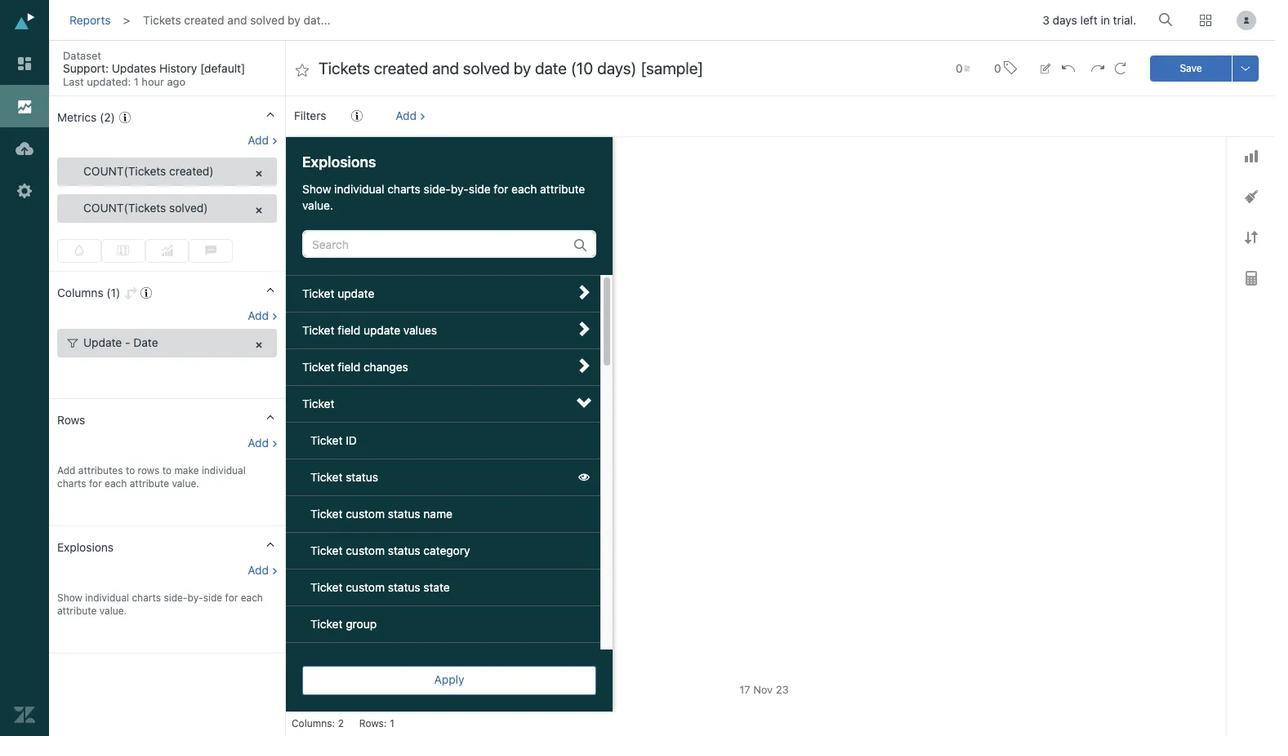 Task type: locate. For each thing, give the bounding box(es) containing it.
arrow right12 image up arrow down12 image
[[577, 359, 592, 373]]

1 horizontal spatial created
[[353, 150, 388, 162]]

ago
[[167, 75, 186, 88]]

1 horizontal spatial for
[[225, 593, 238, 605]]

1 count(tickets from the top
[[83, 164, 166, 178]]

status for name
[[388, 508, 420, 521]]

2 horizontal spatial individual
[[334, 182, 384, 196]]

update
[[338, 287, 375, 301], [364, 324, 400, 338]]

save button
[[1150, 55, 1232, 81]]

0 horizontal spatial 0
[[956, 61, 963, 75]]

trial.
[[1113, 13, 1137, 27]]

0 vertical spatial each
[[512, 182, 537, 196]]

count(tickets
[[83, 164, 166, 178], [83, 201, 166, 215]]

dataset support: updates history [default] last updated: 1 hour ago
[[63, 49, 245, 88]]

1 0 from the left
[[956, 61, 963, 75]]

bubble dots image
[[205, 245, 217, 257]]

show
[[302, 182, 331, 196], [57, 593, 82, 605]]

metrics
[[57, 110, 97, 124]]

arrow right12 image
[[577, 285, 592, 300]]

0 horizontal spatial each
[[105, 478, 127, 490]]

close2 image
[[253, 205, 265, 217]]

0 vertical spatial side
[[469, 182, 491, 196]]

arrows image
[[1245, 232, 1258, 245]]

ticket for ticket custom status state
[[310, 581, 343, 595]]

side-
[[424, 182, 451, 196], [164, 593, 188, 605]]

1 vertical spatial tickets
[[317, 150, 350, 162]]

add
[[396, 109, 417, 123], [248, 133, 269, 147], [248, 309, 269, 323], [248, 436, 269, 450], [57, 465, 76, 477], [248, 564, 269, 578]]

1 right rows:
[[390, 718, 394, 730]]

ticket group
[[310, 618, 377, 632]]

open in-app guide image
[[119, 112, 131, 123]]

for
[[494, 182, 508, 196], [89, 478, 102, 490], [225, 593, 238, 605]]

ticket up ticket custom status state
[[310, 544, 343, 558]]

0 horizontal spatial attribute
[[57, 606, 97, 618]]

stats up image
[[161, 245, 173, 257]]

reports image
[[14, 96, 35, 117]]

2 horizontal spatial charts
[[387, 182, 421, 196]]

2 horizontal spatial each
[[512, 182, 537, 196]]

update
[[83, 336, 122, 350]]

count(tickets solved) link
[[57, 194, 277, 223]]

3 custom from the top
[[346, 581, 385, 595]]

each inside the add attributes to rows to make individual charts for each attribute value.
[[105, 478, 127, 490]]

0 horizontal spatial 1
[[134, 75, 139, 88]]

ticket left group
[[310, 618, 343, 632]]

0 horizontal spatial side
[[203, 593, 222, 605]]

0 horizontal spatial for
[[89, 478, 102, 490]]

0
[[956, 61, 963, 75], [994, 61, 1001, 75]]

created
[[184, 13, 224, 27], [353, 150, 388, 162]]

status left category
[[388, 544, 420, 558]]

1 horizontal spatial open in-app guide image
[[351, 110, 363, 122]]

ticket down ticket update at the left top
[[302, 324, 335, 338]]

open in-app guide image up the "tickets created"
[[351, 110, 363, 122]]

0 vertical spatial attribute
[[540, 182, 585, 196]]

1 vertical spatial show individual charts side-by-side for each attribute value.
[[57, 593, 263, 618]]

name
[[424, 508, 453, 521]]

attribute inside the add attributes to rows to make individual charts for each attribute value.
[[130, 478, 169, 490]]

0 vertical spatial for
[[494, 182, 508, 196]]

field left changes
[[338, 360, 360, 374]]

metrics (2)
[[57, 110, 115, 124]]

attributes
[[78, 465, 123, 477]]

side
[[469, 182, 491, 196], [203, 593, 222, 605]]

admin image
[[14, 181, 35, 202]]

values
[[404, 324, 437, 338]]

2 0 from the left
[[994, 61, 1001, 75]]

2 arrow right12 image from the top
[[577, 359, 592, 373]]

1 left hour
[[134, 75, 139, 88]]

ticket up "ticket field update values"
[[302, 287, 335, 301]]

created for tickets created and solved by dat...
[[184, 13, 224, 27]]

tickets
[[143, 13, 181, 27], [317, 150, 350, 162]]

field up ticket field changes
[[338, 324, 360, 338]]

value.
[[302, 199, 333, 213], [172, 478, 199, 490], [99, 606, 127, 618]]

1 vertical spatial close2 image
[[253, 340, 265, 352]]

custom down the ticket status
[[346, 508, 385, 521]]

2 horizontal spatial attribute
[[540, 182, 585, 196]]

None text field
[[319, 58, 923, 79]]

ticket brand
[[310, 655, 377, 668]]

custom for ticket custom status category
[[346, 544, 385, 558]]

0 vertical spatial field
[[338, 324, 360, 338]]

last
[[63, 75, 84, 88]]

ticket id
[[310, 434, 357, 448]]

0 horizontal spatial side-
[[164, 593, 188, 605]]

support:
[[63, 61, 109, 75]]

field for changes
[[338, 360, 360, 374]]

category
[[424, 544, 470, 558]]

0 horizontal spatial open in-app guide image
[[141, 288, 152, 299]]

count(tickets up equalizer3 image
[[83, 201, 166, 215]]

1
[[134, 75, 139, 88], [390, 718, 394, 730]]

count(tickets solved)
[[83, 201, 208, 215]]

0 horizontal spatial by-
[[188, 593, 203, 605]]

ticket
[[302, 287, 335, 301], [302, 324, 335, 338], [302, 360, 335, 374], [302, 397, 335, 411], [310, 434, 343, 448], [310, 471, 343, 485], [310, 508, 343, 521], [310, 544, 343, 558], [310, 581, 343, 595], [310, 618, 343, 632], [310, 655, 343, 668]]

custom
[[346, 508, 385, 521], [346, 544, 385, 558], [346, 581, 385, 595]]

ticket down "ticket field update values"
[[302, 360, 335, 374]]

0 inside button
[[994, 61, 1001, 75]]

0 vertical spatial charts
[[387, 182, 421, 196]]

1 vertical spatial count(tickets
[[83, 201, 166, 215]]

0 vertical spatial count(tickets
[[83, 164, 166, 178]]

1 vertical spatial created
[[353, 150, 388, 162]]

1 horizontal spatial each
[[241, 593, 263, 605]]

each
[[512, 182, 537, 196], [105, 478, 127, 490], [241, 593, 263, 605]]

0 horizontal spatial created
[[184, 13, 224, 27]]

1 horizontal spatial explosions
[[302, 154, 376, 171]]

tickets up the dataset support: updates history [default] last updated: 1 hour ago
[[143, 13, 181, 27]]

0 right 0 popup button
[[994, 61, 1001, 75]]

0 horizontal spatial individual
[[85, 593, 129, 605]]

2 field from the top
[[338, 360, 360, 374]]

rows: 1
[[359, 718, 394, 730]]

to right rows
[[162, 465, 172, 477]]

explosions down filters
[[302, 154, 376, 171]]

updates
[[112, 61, 156, 75]]

custom for ticket custom status name
[[346, 508, 385, 521]]

ticket left the brand
[[310, 655, 343, 668]]

ticket for ticket custom status category
[[310, 544, 343, 558]]

status for state
[[388, 581, 420, 595]]

status for category
[[388, 544, 420, 558]]

0 vertical spatial individual
[[334, 182, 384, 196]]

1 horizontal spatial side-
[[424, 182, 451, 196]]

make
[[174, 465, 199, 477]]

status down id
[[346, 471, 378, 485]]

1 horizontal spatial to
[[162, 465, 172, 477]]

1 vertical spatial individual
[[202, 465, 246, 477]]

tickets down filters
[[317, 150, 350, 162]]

custom up ticket custom status state
[[346, 544, 385, 558]]

ticket left id
[[310, 434, 343, 448]]

ticket for ticket
[[302, 397, 335, 411]]

1 close2 image from the top
[[253, 168, 265, 180]]

1 custom from the top
[[346, 508, 385, 521]]

arrow right12 image down arrow right12 image
[[577, 322, 592, 337]]

to left rows
[[126, 465, 135, 477]]

0 vertical spatial tickets
[[143, 13, 181, 27]]

0 vertical spatial show individual charts side-by-side for each attribute value.
[[302, 182, 585, 213]]

show individual charts side-by-side for each attribute value.
[[302, 182, 585, 213], [57, 593, 263, 618]]

0 vertical spatial custom
[[346, 508, 385, 521]]

charts
[[387, 182, 421, 196], [57, 478, 86, 490], [132, 593, 161, 605]]

eye image
[[578, 472, 590, 484]]

open in-app guide image
[[351, 110, 363, 122], [141, 288, 152, 299]]

ticket up ticket id
[[302, 397, 335, 411]]

1 horizontal spatial individual
[[202, 465, 246, 477]]

0 vertical spatial show
[[302, 182, 331, 196]]

1 to from the left
[[126, 465, 135, 477]]

2 custom from the top
[[346, 544, 385, 558]]

columns: 2
[[292, 718, 344, 730]]

tickets for tickets created
[[317, 150, 350, 162]]

ticket custom status category
[[310, 544, 470, 558]]

count(tickets for count(tickets solved)
[[83, 201, 166, 215]]

1 vertical spatial show
[[57, 593, 82, 605]]

filter4 image
[[67, 338, 78, 350]]

1 vertical spatial for
[[89, 478, 102, 490]]

created for tickets created
[[353, 150, 388, 162]]

solved
[[250, 13, 285, 27]]

1 horizontal spatial 1
[[390, 718, 394, 730]]

2 count(tickets from the top
[[83, 201, 166, 215]]

dat...
[[304, 13, 331, 27]]

2
[[338, 718, 344, 730]]

individual
[[334, 182, 384, 196], [202, 465, 246, 477], [85, 593, 129, 605]]

0 horizontal spatial to
[[126, 465, 135, 477]]

1 vertical spatial explosions
[[57, 541, 114, 555]]

date
[[133, 336, 158, 350]]

3 days left in trial.
[[1043, 13, 1137, 27]]

1 vertical spatial attribute
[[130, 478, 169, 490]]

1 vertical spatial value.
[[172, 478, 199, 490]]

calc image
[[1246, 272, 1257, 286]]

apply
[[434, 673, 464, 687]]

open in-app guide image right (1)
[[141, 288, 152, 299]]

update up changes
[[364, 324, 400, 338]]

explosions down "attributes"
[[57, 541, 114, 555]]

field
[[338, 324, 360, 338], [338, 360, 360, 374]]

2 vertical spatial charts
[[132, 593, 161, 605]]

-
[[125, 336, 130, 350]]

explosions
[[302, 154, 376, 171], [57, 541, 114, 555]]

custom up group
[[346, 581, 385, 595]]

Search... field
[[1162, 7, 1178, 32]]

close2 image
[[253, 168, 265, 180], [253, 340, 265, 352]]

brand
[[346, 655, 377, 668]]

(2)
[[100, 110, 115, 124]]

rows
[[138, 465, 160, 477]]

0 left 0 button on the right top of page
[[956, 61, 963, 75]]

1 vertical spatial custom
[[346, 544, 385, 558]]

0 vertical spatial value.
[[302, 199, 333, 213]]

1 horizontal spatial attribute
[[130, 478, 169, 490]]

2 vertical spatial custom
[[346, 581, 385, 595]]

ticket down ticket id
[[310, 471, 343, 485]]

to
[[126, 465, 135, 477], [162, 465, 172, 477]]

1 vertical spatial field
[[338, 360, 360, 374]]

1 field from the top
[[338, 324, 360, 338]]

1 horizontal spatial tickets
[[317, 150, 350, 162]]

individual inside the add attributes to rows to make individual charts for each attribute value.
[[202, 465, 246, 477]]

status
[[346, 471, 378, 485], [388, 508, 420, 521], [388, 544, 420, 558], [388, 581, 420, 595]]

0 vertical spatial open in-app guide image
[[351, 110, 363, 122]]

1 arrow right12 image from the top
[[577, 322, 592, 337]]

0 horizontal spatial charts
[[57, 478, 86, 490]]

1 horizontal spatial 0
[[994, 61, 1001, 75]]

1 vertical spatial each
[[105, 478, 127, 490]]

ticket for ticket brand
[[310, 655, 343, 668]]

by-
[[451, 182, 469, 196], [188, 593, 203, 605]]

arrow right12 image
[[577, 322, 592, 337], [577, 359, 592, 373]]

1 horizontal spatial value.
[[172, 478, 199, 490]]

ticket for ticket update
[[302, 287, 335, 301]]

0 vertical spatial 1
[[134, 75, 139, 88]]

ticket down the ticket status
[[310, 508, 343, 521]]

0 vertical spatial side-
[[424, 182, 451, 196]]

1 vertical spatial side-
[[164, 593, 188, 605]]

ticket status
[[310, 471, 378, 485]]

1 vertical spatial charts
[[57, 478, 86, 490]]

attribute
[[540, 182, 585, 196], [130, 478, 169, 490], [57, 606, 97, 618]]

and
[[227, 13, 247, 27]]

1 vertical spatial open in-app guide image
[[141, 288, 152, 299]]

close2 image inside update - date link
[[253, 340, 265, 352]]

1 vertical spatial side
[[203, 593, 222, 605]]

0 vertical spatial arrow right12 image
[[577, 322, 592, 337]]

status left name
[[388, 508, 420, 521]]

(1)
[[107, 286, 120, 300]]

arrow right12 image for ticket field changes
[[577, 359, 592, 373]]

0 vertical spatial by-
[[451, 182, 469, 196]]

ticket up "ticket group"
[[310, 581, 343, 595]]

0 horizontal spatial tickets
[[143, 13, 181, 27]]

0 vertical spatial created
[[184, 13, 224, 27]]

ticket for ticket custom status name
[[310, 508, 343, 521]]

1 vertical spatial arrow right12 image
[[577, 359, 592, 373]]

0 inside popup button
[[956, 61, 963, 75]]

0 horizontal spatial explosions
[[57, 541, 114, 555]]

custom for ticket custom status state
[[346, 581, 385, 595]]

1 horizontal spatial show individual charts side-by-side for each attribute value.
[[302, 182, 585, 213]]

0 vertical spatial explosions
[[302, 154, 376, 171]]

ticket custom status name
[[310, 508, 453, 521]]

1 vertical spatial update
[[364, 324, 400, 338]]

ticket field changes
[[302, 360, 408, 374]]

2 close2 image from the top
[[253, 340, 265, 352]]

0 horizontal spatial value.
[[99, 606, 127, 618]]

update up "ticket field update values"
[[338, 287, 375, 301]]

status left state
[[388, 581, 420, 595]]

0 vertical spatial close2 image
[[253, 168, 265, 180]]

ticket update
[[302, 287, 375, 301]]

count(tickets up the count(tickets solved)
[[83, 164, 166, 178]]

graph image
[[1245, 150, 1258, 163]]

ticket for ticket id
[[310, 434, 343, 448]]

1 vertical spatial by-
[[188, 593, 203, 605]]

days
[[1053, 13, 1078, 27]]



Task type: describe. For each thing, give the bounding box(es) containing it.
1 inside the dataset support: updates history [default] last updated: 1 hour ago
[[134, 75, 139, 88]]

add attributes to rows to make individual charts for each attribute value.
[[57, 465, 246, 490]]

count(tickets created)
[[83, 164, 214, 178]]

changes
[[364, 360, 408, 374]]

count(tickets created) link
[[57, 158, 277, 186]]

charts inside the add attributes to rows to make individual charts for each attribute value.
[[57, 478, 86, 490]]

combined shape image
[[1245, 191, 1258, 204]]

columns
[[57, 286, 103, 300]]

updated:
[[87, 75, 131, 88]]

reports
[[69, 13, 111, 27]]

0 vertical spatial update
[[338, 287, 375, 301]]

2 horizontal spatial for
[[494, 182, 508, 196]]

tickets for tickets created and solved by dat...
[[143, 13, 181, 27]]

tickets created and solved by dat...
[[143, 13, 331, 27]]

2 horizontal spatial value.
[[302, 199, 333, 213]]

0 button
[[949, 52, 977, 85]]

2 vertical spatial each
[[241, 593, 263, 605]]

zendesk products image
[[1200, 15, 1212, 26]]

columns (1)
[[57, 286, 120, 300]]

close2 image inside count(tickets created) link
[[253, 168, 265, 180]]

[default]
[[200, 61, 245, 75]]

0 for 0 popup button
[[956, 61, 963, 75]]

save
[[1180, 62, 1202, 74]]

droplet2 image
[[73, 245, 85, 257]]

left
[[1081, 13, 1098, 27]]

update - date
[[83, 336, 158, 350]]

rows
[[57, 414, 85, 428]]

id
[[346, 434, 357, 448]]

arrow down12 image
[[577, 396, 592, 410]]

3
[[1043, 13, 1050, 27]]

created)
[[169, 164, 214, 178]]

count(tickets for count(tickets created)
[[83, 164, 166, 178]]

0 horizontal spatial show
[[57, 593, 82, 605]]

tickets created
[[317, 150, 388, 162]]

state
[[424, 581, 450, 595]]

0 horizontal spatial show individual charts side-by-side for each attribute value.
[[57, 593, 263, 618]]

columns:
[[292, 718, 335, 730]]

1 horizontal spatial show
[[302, 182, 331, 196]]

solved)
[[169, 201, 208, 215]]

update - date link
[[57, 329, 277, 358]]

other options image
[[1239, 62, 1253, 75]]

ticket for ticket field changes
[[302, 360, 335, 374]]

Search text field
[[304, 232, 574, 257]]

add inside the add attributes to rows to make individual charts for each attribute value.
[[57, 465, 76, 477]]

2 vertical spatial individual
[[85, 593, 129, 605]]

equalizer3 image
[[117, 245, 129, 257]]

2 vertical spatial for
[[225, 593, 238, 605]]

in
[[1101, 13, 1110, 27]]

ticket custom status state
[[310, 581, 450, 595]]

0 button
[[987, 51, 1024, 86]]

arrow right14 image
[[271, 53, 286, 68]]

group
[[346, 618, 377, 632]]

by
[[288, 13, 301, 27]]

1 horizontal spatial by-
[[451, 182, 469, 196]]

2 to from the left
[[162, 465, 172, 477]]

ticket field update values
[[302, 324, 437, 338]]

ticket for ticket group
[[310, 618, 343, 632]]

history
[[159, 61, 197, 75]]

dataset
[[63, 49, 101, 62]]

filters
[[294, 109, 326, 123]]

datasets image
[[14, 138, 35, 159]]

apply button
[[302, 667, 596, 696]]

1 horizontal spatial side
[[469, 182, 491, 196]]

arrow right12 image for ticket field update values
[[577, 322, 592, 337]]

hour
[[142, 75, 164, 88]]

zendesk image
[[14, 705, 35, 726]]

1 vertical spatial 1
[[390, 718, 394, 730]]

2 vertical spatial attribute
[[57, 606, 97, 618]]

for inside the add attributes to rows to make individual charts for each attribute value.
[[89, 478, 102, 490]]

ticket for ticket status
[[310, 471, 343, 485]]

save group
[[1150, 55, 1259, 81]]

2 vertical spatial value.
[[99, 606, 127, 618]]

value. inside the add attributes to rows to make individual charts for each attribute value.
[[172, 478, 199, 490]]

0 for 0 button on the right top of page
[[994, 61, 1001, 75]]

1 horizontal spatial charts
[[132, 593, 161, 605]]

field for update
[[338, 324, 360, 338]]

dashboard image
[[14, 53, 35, 74]]

rows:
[[359, 718, 387, 730]]

ticket for ticket field update values
[[302, 324, 335, 338]]



Task type: vqa. For each thing, say whether or not it's contained in the screenshot.
Buy
no



